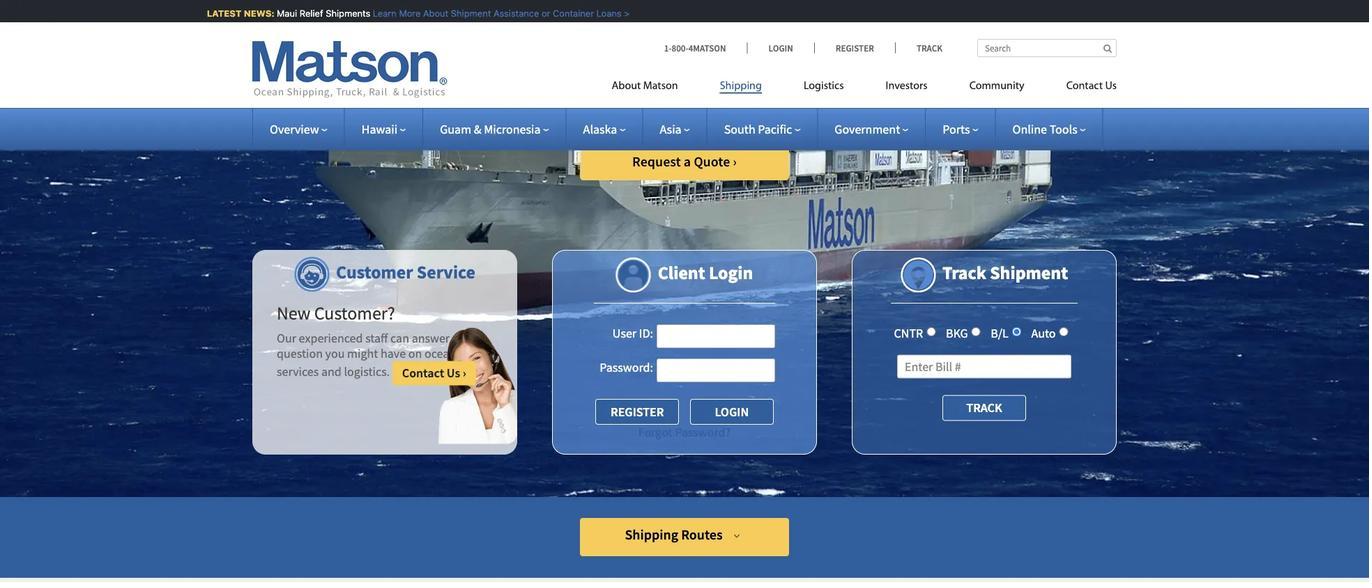 Task type: vqa. For each thing, say whether or not it's contained in the screenshot.
"is"
no



Task type: describe. For each thing, give the bounding box(es) containing it.
staff
[[365, 331, 388, 347]]

us for contact us ›
[[447, 366, 460, 381]]

community link
[[949, 74, 1046, 102]]

shipping link
[[699, 74, 783, 102]]

new customer?
[[277, 302, 395, 325]]

id:
[[639, 326, 653, 342]]

ship your car › link
[[580, 55, 789, 93]]

shipping schedules ›
[[622, 109, 747, 127]]

pacific
[[758, 121, 792, 137]]

guam & micronesia
[[440, 121, 541, 137]]

news:
[[239, 8, 269, 18]]

tools
[[1050, 121, 1078, 137]]

0 horizontal spatial register link
[[596, 399, 679, 425]]

latest
[[202, 8, 236, 18]]

about matson link
[[612, 74, 699, 102]]

south
[[724, 121, 756, 137]]

track link
[[895, 42, 943, 54]]

government
[[835, 121, 900, 137]]

1 horizontal spatial shipment
[[990, 261, 1068, 284]]

can
[[390, 331, 409, 347]]

ports link
[[943, 121, 978, 137]]

ocean
[[425, 346, 456, 362]]

request a quote › link
[[580, 142, 789, 181]]

register for the register link to the right
[[836, 42, 874, 54]]

experienced
[[299, 331, 363, 347]]

1 horizontal spatial login
[[769, 42, 793, 54]]

south pacific link
[[724, 121, 801, 137]]

forgot password?
[[639, 425, 731, 441]]

you
[[325, 346, 345, 362]]

user id:
[[613, 326, 653, 342]]

shipping for shipping
[[720, 81, 762, 92]]

ports
[[943, 121, 970, 137]]

Enter Bill # text field
[[897, 355, 1072, 379]]

contact us ›
[[402, 366, 466, 381]]

Password: password field
[[657, 359, 775, 383]]

on
[[408, 346, 422, 362]]

bkg
[[946, 326, 968, 342]]

quote
[[694, 153, 730, 170]]

guam
[[440, 121, 471, 137]]

service
[[417, 261, 475, 283]]

overview link
[[270, 121, 327, 137]]

customer
[[336, 261, 413, 283]]

login link
[[747, 42, 814, 54]]

&
[[474, 121, 482, 137]]

track for "track" link
[[917, 42, 943, 54]]

alaska
[[583, 121, 617, 137]]

us for contact us
[[1105, 81, 1117, 92]]

shipping routes
[[625, 527, 723, 544]]

maui
[[272, 8, 292, 18]]

ship your car ›
[[641, 66, 728, 83]]

relief
[[294, 8, 318, 18]]

hawaii link
[[362, 121, 406, 137]]

client login
[[658, 261, 753, 284]]

our
[[277, 331, 296, 347]]

track for track button
[[967, 400, 1002, 416]]

learn
[[368, 8, 391, 18]]

our experienced staff can answer any question you might have on ocean services and logistics.
[[277, 331, 471, 380]]

forgot
[[639, 425, 673, 441]]

BKG radio
[[972, 328, 981, 337]]

B/L radio
[[1012, 328, 1021, 337]]

shipping schedules › link
[[580, 99, 789, 137]]

contact for contact us ›
[[402, 366, 444, 381]]

client
[[658, 261, 705, 284]]

services and
[[277, 365, 342, 380]]

assistance
[[488, 8, 534, 18]]

any
[[452, 331, 471, 347]]

more
[[394, 8, 415, 18]]

CNTR radio
[[927, 328, 936, 337]]

online tools
[[1013, 121, 1078, 137]]

might
[[347, 346, 378, 362]]

› inside contact us › "link"
[[463, 366, 466, 381]]

request a quote ›
[[632, 153, 737, 170]]

› inside request a quote › link
[[733, 153, 737, 170]]

shipments
[[321, 8, 365, 18]]

shipping routes link
[[580, 519, 789, 557]]

0 vertical spatial shipment
[[446, 8, 486, 18]]

top menu navigation
[[612, 74, 1117, 102]]



Task type: locate. For each thing, give the bounding box(es) containing it.
Auto radio
[[1059, 328, 1068, 337]]

track
[[917, 42, 943, 54], [943, 261, 987, 284], [967, 400, 1002, 416]]

latest news: maui relief shipments learn more about shipment assistance or container loans >
[[202, 8, 625, 18]]

micronesia
[[484, 121, 541, 137]]

search image
[[1104, 44, 1112, 53]]

track for track shipment
[[943, 261, 987, 284]]

forgot password? link
[[639, 425, 731, 441]]

1 horizontal spatial us
[[1105, 81, 1117, 92]]

new
[[277, 302, 311, 325]]

800-
[[672, 42, 689, 54]]

request
[[632, 153, 681, 170]]

investors link
[[865, 74, 949, 102]]

or
[[537, 8, 545, 18]]

track up bkg option
[[943, 261, 987, 284]]

2 vertical spatial track
[[967, 400, 1002, 416]]

None search field
[[977, 39, 1117, 57]]

shipping for shipping schedules ›
[[622, 109, 676, 127]]

track up investors at the top right
[[917, 42, 943, 54]]

password:
[[600, 360, 653, 376]]

› down shipping link
[[743, 109, 747, 127]]

about right more
[[418, 8, 443, 18]]

hawaii
[[362, 121, 398, 137]]

contact us
[[1066, 81, 1117, 92]]

0 horizontal spatial shipment
[[446, 8, 486, 18]]

1 vertical spatial register link
[[596, 399, 679, 425]]

0 horizontal spatial us
[[447, 366, 460, 381]]

None button
[[690, 399, 774, 425]]

logistics
[[804, 81, 844, 92]]

track inside track button
[[967, 400, 1002, 416]]

0 vertical spatial us
[[1105, 81, 1117, 92]]

about inside top menu navigation
[[612, 81, 641, 92]]

contact inside "link"
[[402, 366, 444, 381]]

b/l
[[991, 326, 1009, 342]]

question
[[277, 346, 323, 362]]

0 horizontal spatial about
[[418, 8, 443, 18]]

0 vertical spatial track
[[917, 42, 943, 54]]

contact up tools
[[1066, 81, 1103, 92]]

› inside shipping schedules › link
[[743, 109, 747, 127]]

about left ship
[[612, 81, 641, 92]]

customer service
[[336, 261, 475, 283]]

container
[[548, 8, 589, 18]]

register link up top menu navigation
[[814, 42, 895, 54]]

government link
[[835, 121, 909, 137]]

1-800-4matson link
[[664, 42, 747, 54]]

us down search image at the top
[[1105, 81, 1117, 92]]

0 vertical spatial contact
[[1066, 81, 1103, 92]]

contact us link
[[1046, 74, 1117, 102]]

about
[[418, 8, 443, 18], [612, 81, 641, 92]]

shipment up "b/l" option
[[990, 261, 1068, 284]]

0 vertical spatial shipping
[[720, 81, 762, 92]]

shipping down "about matson" link
[[622, 109, 676, 127]]

contact down on
[[402, 366, 444, 381]]

contact inside top menu navigation
[[1066, 81, 1103, 92]]

0 vertical spatial login
[[769, 42, 793, 54]]

have
[[381, 346, 406, 362]]

about matson
[[612, 81, 678, 92]]

routes
[[681, 527, 723, 544]]

us inside "link"
[[447, 366, 460, 381]]

4matson
[[689, 42, 726, 54]]

guam & micronesia link
[[440, 121, 549, 137]]

overview
[[270, 121, 319, 137]]

contact for contact us
[[1066, 81, 1103, 92]]

1 vertical spatial register
[[611, 404, 664, 420]]

answer
[[412, 331, 450, 347]]

User ID: text field
[[657, 325, 775, 349]]

register up forgot
[[611, 404, 664, 420]]

track down enter bill # text box
[[967, 400, 1002, 416]]

shipping for shipping routes
[[625, 527, 678, 544]]

cntr
[[894, 326, 923, 342]]

1 vertical spatial contact
[[402, 366, 444, 381]]

Search search field
[[977, 39, 1117, 57]]

track button
[[943, 396, 1026, 422]]

image of smiling customer service agent ready to help. image
[[438, 328, 517, 445]]

asia link
[[660, 121, 690, 137]]

register up top menu navigation
[[836, 42, 874, 54]]

shipping left routes
[[625, 527, 678, 544]]

1 vertical spatial shipping
[[622, 109, 676, 127]]

contact
[[1066, 81, 1103, 92], [402, 366, 444, 381]]

1 horizontal spatial register link
[[814, 42, 895, 54]]

shipping up south
[[720, 81, 762, 92]]

car
[[701, 66, 721, 83]]

logistics link
[[783, 74, 865, 102]]

auto
[[1031, 326, 1056, 342]]

login up shipping link
[[769, 42, 793, 54]]

1 vertical spatial login
[[709, 261, 753, 284]]

1 horizontal spatial contact
[[1066, 81, 1103, 92]]

register link down password:
[[596, 399, 679, 425]]

shipping
[[720, 81, 762, 92], [622, 109, 676, 127], [625, 527, 678, 544]]

shipment
[[446, 8, 486, 18], [990, 261, 1068, 284]]

1-
[[664, 42, 672, 54]]

track shipment
[[943, 261, 1068, 284]]

› right car
[[724, 66, 728, 83]]

your
[[671, 66, 698, 83]]

loans
[[591, 8, 616, 18]]

community
[[970, 81, 1025, 92]]

online
[[1013, 121, 1047, 137]]

2 vertical spatial shipping
[[625, 527, 678, 544]]

alaska link
[[583, 121, 626, 137]]

shipping inside top menu navigation
[[720, 81, 762, 92]]

schedules
[[679, 109, 740, 127]]

shipment left assistance
[[446, 8, 486, 18]]

0 horizontal spatial register
[[611, 404, 664, 420]]

›
[[724, 66, 728, 83], [743, 109, 747, 127], [733, 153, 737, 170], [463, 366, 466, 381]]

ship
[[641, 66, 668, 83]]

asia
[[660, 121, 682, 137]]

1 vertical spatial us
[[447, 366, 460, 381]]

0 horizontal spatial login
[[709, 261, 753, 284]]

1 horizontal spatial about
[[612, 81, 641, 92]]

› right quote
[[733, 153, 737, 170]]

us inside top menu navigation
[[1105, 81, 1117, 92]]

1 vertical spatial about
[[612, 81, 641, 92]]

1 horizontal spatial register
[[836, 42, 874, 54]]

0 vertical spatial about
[[418, 8, 443, 18]]

0 vertical spatial register
[[836, 42, 874, 54]]

logistics.
[[344, 365, 390, 380]]

0 horizontal spatial contact
[[402, 366, 444, 381]]

us down ocean
[[447, 366, 460, 381]]

south pacific
[[724, 121, 792, 137]]

password?
[[675, 425, 731, 441]]

1 vertical spatial shipment
[[990, 261, 1068, 284]]

matson
[[643, 81, 678, 92]]

1 vertical spatial track
[[943, 261, 987, 284]]

us
[[1105, 81, 1117, 92], [447, 366, 460, 381]]

user
[[613, 326, 637, 342]]

contact us › link
[[392, 361, 476, 386]]

› inside the "ship your car ›" link
[[724, 66, 728, 83]]

>
[[619, 8, 625, 18]]

blue matson logo with ocean, shipping, truck, rail and logistics written beneath it. image
[[252, 41, 448, 98]]

› down "any" on the bottom left
[[463, 366, 466, 381]]

1-800-4matson
[[664, 42, 726, 54]]

learn more about shipment assistance or container loans > link
[[368, 8, 625, 18]]

0 vertical spatial register link
[[814, 42, 895, 54]]

login right client
[[709, 261, 753, 284]]

online tools link
[[1013, 121, 1086, 137]]

main content
[[0, 579, 1369, 583]]

register for left the register link
[[611, 404, 664, 420]]

customer?
[[314, 302, 395, 325]]



